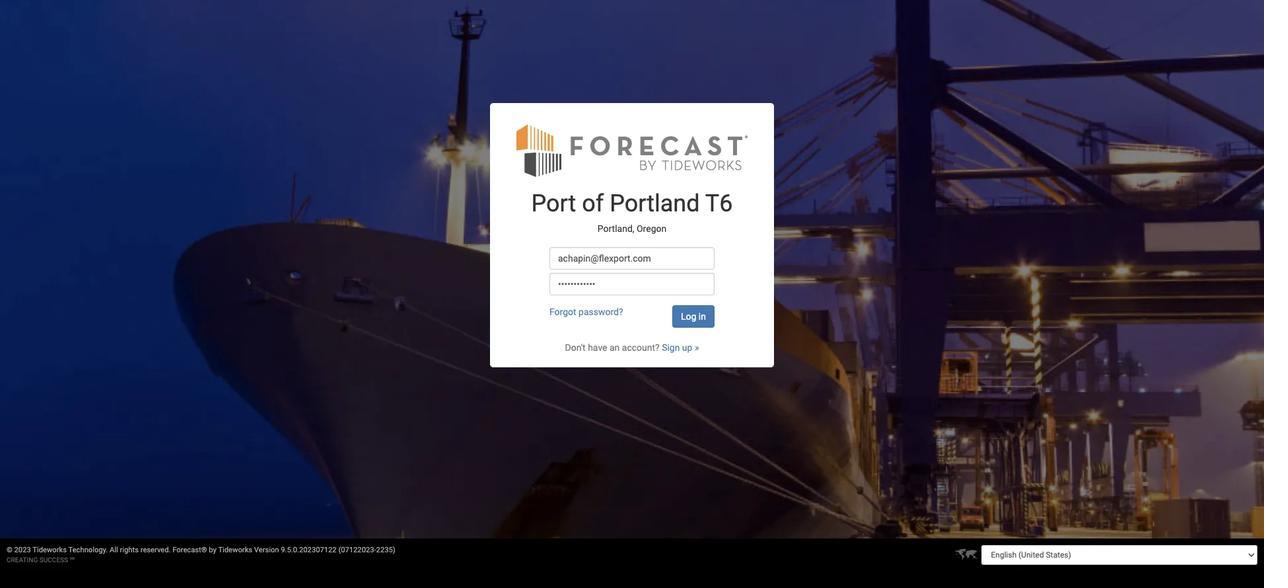 Task type: vqa. For each thing, say whether or not it's contained in the screenshot.
second - from the top of the page
no



Task type: describe. For each thing, give the bounding box(es) containing it.
portland
[[610, 190, 700, 217]]

don't have an account? sign up »
[[565, 342, 699, 353]]

forecast®
[[173, 546, 207, 554]]

all
[[110, 546, 118, 554]]

℠
[[70, 556, 75, 564]]

success
[[39, 556, 68, 564]]

Password password field
[[550, 273, 715, 295]]

log
[[681, 311, 697, 322]]

rights
[[120, 546, 139, 554]]

forgot
[[550, 307, 577, 317]]

reserved.
[[141, 546, 171, 554]]

don't
[[565, 342, 586, 353]]

t6
[[706, 190, 733, 217]]

have
[[588, 342, 608, 353]]

2235)
[[376, 546, 396, 554]]

1 tideworks from the left
[[33, 546, 67, 554]]

forgot password? link
[[550, 307, 624, 317]]

up
[[683, 342, 693, 353]]

an
[[610, 342, 620, 353]]

by
[[209, 546, 217, 554]]



Task type: locate. For each thing, give the bounding box(es) containing it.
2023
[[14, 546, 31, 554]]

port of portland t6 portland, oregon
[[532, 190, 733, 234]]

»
[[695, 342, 699, 353]]

of
[[582, 190, 604, 217]]

Email or username text field
[[550, 247, 715, 270]]

tideworks
[[33, 546, 67, 554], [218, 546, 253, 554]]

sign up » link
[[662, 342, 699, 353]]

sign
[[662, 342, 680, 353]]

(07122023-
[[339, 546, 376, 554]]

log in button
[[673, 305, 715, 328]]

© 2023 tideworks technology. all rights reserved. forecast® by tideworks version 9.5.0.202307122 (07122023-2235) creating success ℠
[[7, 546, 396, 564]]

version
[[254, 546, 279, 554]]

0 horizontal spatial tideworks
[[33, 546, 67, 554]]

forecast® by tideworks image
[[517, 123, 748, 178]]

creating
[[7, 556, 38, 564]]

2 tideworks from the left
[[218, 546, 253, 554]]

port
[[532, 190, 576, 217]]

1 horizontal spatial tideworks
[[218, 546, 253, 554]]

©
[[7, 546, 12, 554]]

technology.
[[68, 546, 108, 554]]

account?
[[622, 342, 660, 353]]

portland,
[[598, 223, 635, 234]]

password?
[[579, 307, 624, 317]]

forgot password? log in
[[550, 307, 706, 322]]

oregon
[[637, 223, 667, 234]]

tideworks right by in the bottom of the page
[[218, 546, 253, 554]]

9.5.0.202307122
[[281, 546, 337, 554]]

tideworks up success
[[33, 546, 67, 554]]

in
[[699, 311, 706, 322]]



